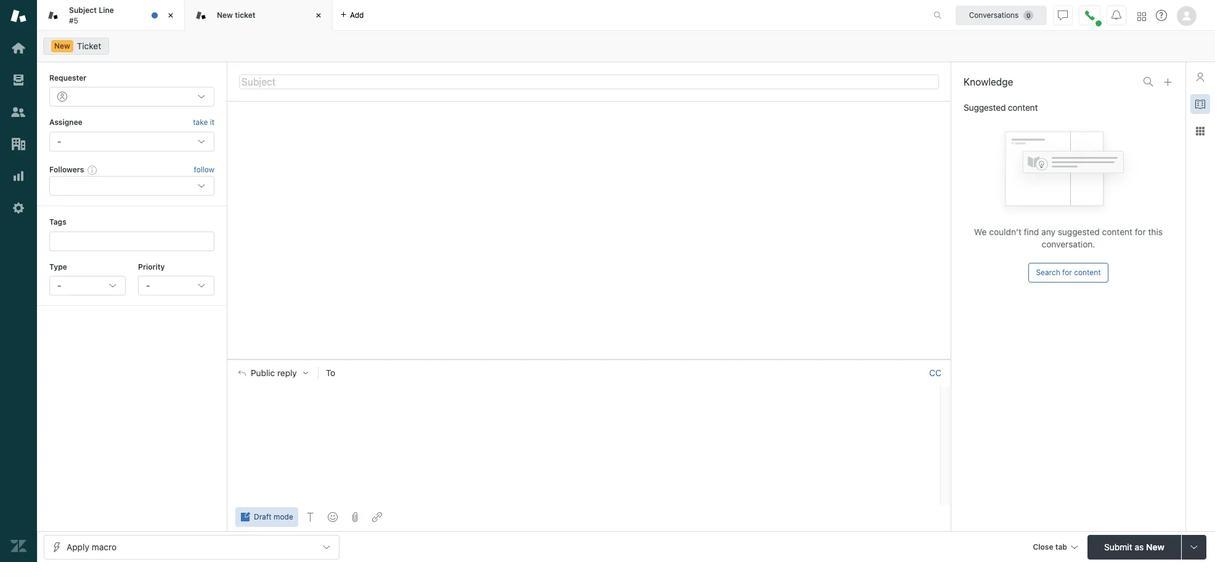 Task type: describe. For each thing, give the bounding box(es) containing it.
apply macro
[[67, 542, 117, 552]]

public reply button
[[227, 360, 318, 386]]

search
[[1036, 268, 1060, 277]]

for inside we couldn't find any suggested content for this conversation.
[[1135, 227, 1146, 237]]

add attachment image
[[350, 513, 360, 523]]

suggested
[[964, 102, 1006, 113]]

apply
[[67, 542, 89, 552]]

cc button
[[929, 368, 942, 379]]

displays possible ticket submission types image
[[1189, 543, 1199, 552]]

reply
[[277, 368, 297, 378]]

assignee
[[49, 118, 82, 127]]

create or request article image
[[1164, 77, 1173, 87]]

mode
[[274, 513, 293, 522]]

followers element
[[49, 176, 214, 196]]

customer context image
[[1196, 72, 1205, 82]]

zendesk support image
[[10, 8, 26, 24]]

search for content button
[[1029, 263, 1108, 283]]

couldn't
[[989, 227, 1022, 237]]

zendesk image
[[10, 539, 26, 555]]

insert emojis image
[[328, 513, 338, 523]]

conversations button
[[956, 5, 1047, 25]]

assignee element
[[49, 132, 214, 151]]

suggested content
[[964, 102, 1038, 113]]

subject line #5
[[69, 6, 114, 25]]

suggested
[[1058, 227, 1100, 237]]

close image
[[312, 9, 325, 22]]

draft mode
[[254, 513, 293, 522]]

get help image
[[1156, 10, 1167, 21]]

new ticket
[[217, 10, 255, 20]]

format text image
[[306, 513, 315, 523]]

content inside we couldn't find any suggested content for this conversation.
[[1102, 227, 1133, 237]]

- for type
[[57, 280, 61, 291]]

draft
[[254, 513, 272, 522]]

secondary element
[[37, 34, 1215, 59]]

Subject field
[[239, 74, 939, 89]]

0 vertical spatial content
[[1008, 102, 1038, 113]]

search image
[[1144, 77, 1154, 87]]

public
[[251, 368, 275, 378]]

get started image
[[10, 40, 26, 56]]

tab
[[1055, 543, 1067, 552]]

cc
[[929, 368, 942, 378]]

conversations
[[969, 10, 1019, 19]]

add link (cmd k) image
[[372, 513, 382, 523]]

reporting image
[[10, 168, 26, 184]]

take it
[[193, 118, 214, 127]]

conversation.
[[1042, 239, 1095, 250]]

follow
[[194, 165, 214, 174]]

any
[[1042, 227, 1056, 237]]

search for content
[[1036, 268, 1101, 277]]

priority
[[138, 262, 165, 272]]

submit
[[1104, 542, 1132, 552]]

tab containing subject line
[[37, 0, 185, 31]]

type
[[49, 262, 67, 272]]

add
[[350, 10, 364, 19]]

close tab button
[[1028, 535, 1083, 562]]

add button
[[333, 0, 371, 30]]

close
[[1033, 543, 1054, 552]]

views image
[[10, 72, 26, 88]]

knowledge image
[[1196, 99, 1205, 109]]

notifications image
[[1112, 10, 1122, 20]]



Task type: locate. For each thing, give the bounding box(es) containing it.
line
[[99, 6, 114, 15]]

1 vertical spatial for
[[1063, 268, 1072, 277]]

new inside secondary element
[[54, 41, 70, 51]]

for right search
[[1063, 268, 1072, 277]]

new right as on the right bottom
[[1146, 542, 1165, 552]]

new for new ticket
[[217, 10, 233, 20]]

for inside button
[[1063, 268, 1072, 277]]

content down conversation.
[[1074, 268, 1101, 277]]

tab
[[37, 0, 185, 31]]

content right suggested
[[1008, 102, 1038, 113]]

followers
[[49, 165, 84, 174]]

admin image
[[10, 200, 26, 216]]

as
[[1135, 542, 1144, 552]]

close image
[[165, 9, 177, 22]]

1 vertical spatial new
[[54, 41, 70, 51]]

customers image
[[10, 104, 26, 120]]

2 vertical spatial new
[[1146, 542, 1165, 552]]

tags element
[[49, 231, 214, 251]]

draft mode button
[[235, 508, 298, 528]]

0 horizontal spatial - button
[[49, 276, 126, 296]]

apps image
[[1196, 126, 1205, 136]]

1 horizontal spatial - button
[[138, 276, 214, 296]]

submit as new
[[1104, 542, 1165, 552]]

main element
[[0, 0, 37, 563]]

new inside tab
[[217, 10, 233, 20]]

macro
[[92, 542, 117, 552]]

it
[[210, 118, 214, 127]]

ticket
[[77, 41, 101, 51]]

1 horizontal spatial for
[[1135, 227, 1146, 237]]

-
[[57, 136, 61, 147], [57, 280, 61, 291], [146, 280, 150, 291]]

zendesk products image
[[1138, 12, 1146, 21]]

for left this
[[1135, 227, 1146, 237]]

for
[[1135, 227, 1146, 237], [1063, 268, 1072, 277]]

- button for type
[[49, 276, 126, 296]]

2 - button from the left
[[138, 276, 214, 296]]

0 vertical spatial new
[[217, 10, 233, 20]]

- down 'assignee'
[[57, 136, 61, 147]]

follow button
[[194, 165, 214, 176]]

to
[[326, 368, 335, 378]]

2 vertical spatial content
[[1074, 268, 1101, 277]]

this
[[1148, 227, 1163, 237]]

0 horizontal spatial for
[[1063, 268, 1072, 277]]

1 horizontal spatial new
[[217, 10, 233, 20]]

tabs tab list
[[37, 0, 921, 31]]

ticket
[[235, 10, 255, 20]]

public reply
[[251, 368, 297, 378]]

new for new
[[54, 41, 70, 51]]

- for priority
[[146, 280, 150, 291]]

tags
[[49, 218, 66, 227]]

we
[[974, 227, 987, 237]]

1 - button from the left
[[49, 276, 126, 296]]

- down priority
[[146, 280, 150, 291]]

new
[[217, 10, 233, 20], [54, 41, 70, 51], [1146, 542, 1165, 552]]

2 horizontal spatial new
[[1146, 542, 1165, 552]]

0 horizontal spatial new
[[54, 41, 70, 51]]

0 horizontal spatial content
[[1008, 102, 1038, 113]]

minimize composer image
[[584, 355, 594, 365]]

take it button
[[193, 117, 214, 129]]

- button
[[49, 276, 126, 296], [138, 276, 214, 296]]

1 vertical spatial content
[[1102, 227, 1133, 237]]

content left this
[[1102, 227, 1133, 237]]

- down type
[[57, 280, 61, 291]]

#5
[[69, 16, 78, 25]]

0 vertical spatial for
[[1135, 227, 1146, 237]]

1 horizontal spatial content
[[1074, 268, 1101, 277]]

requester element
[[49, 87, 214, 107]]

content inside search for content button
[[1074, 268, 1101, 277]]

- inside assignee element
[[57, 136, 61, 147]]

organizations image
[[10, 136, 26, 152]]

knowledge
[[964, 76, 1013, 88]]

button displays agent's chat status as invisible. image
[[1058, 10, 1068, 20]]

new ticket tab
[[185, 0, 333, 31]]

take
[[193, 118, 208, 127]]

close tab
[[1033, 543, 1067, 552]]

new left ticket at the left
[[54, 41, 70, 51]]

subject
[[69, 6, 97, 15]]

- button down priority
[[138, 276, 214, 296]]

find
[[1024, 227, 1039, 237]]

2 horizontal spatial content
[[1102, 227, 1133, 237]]

new left ticket
[[217, 10, 233, 20]]

- button for priority
[[138, 276, 214, 296]]

info on adding followers image
[[88, 165, 98, 175]]

requester
[[49, 73, 86, 83]]

content
[[1008, 102, 1038, 113], [1102, 227, 1133, 237], [1074, 268, 1101, 277]]

- button down type
[[49, 276, 126, 296]]

we couldn't find any suggested content for this conversation.
[[974, 227, 1163, 250]]



Task type: vqa. For each thing, say whether or not it's contained in the screenshot.
Customers ICON on the top
yes



